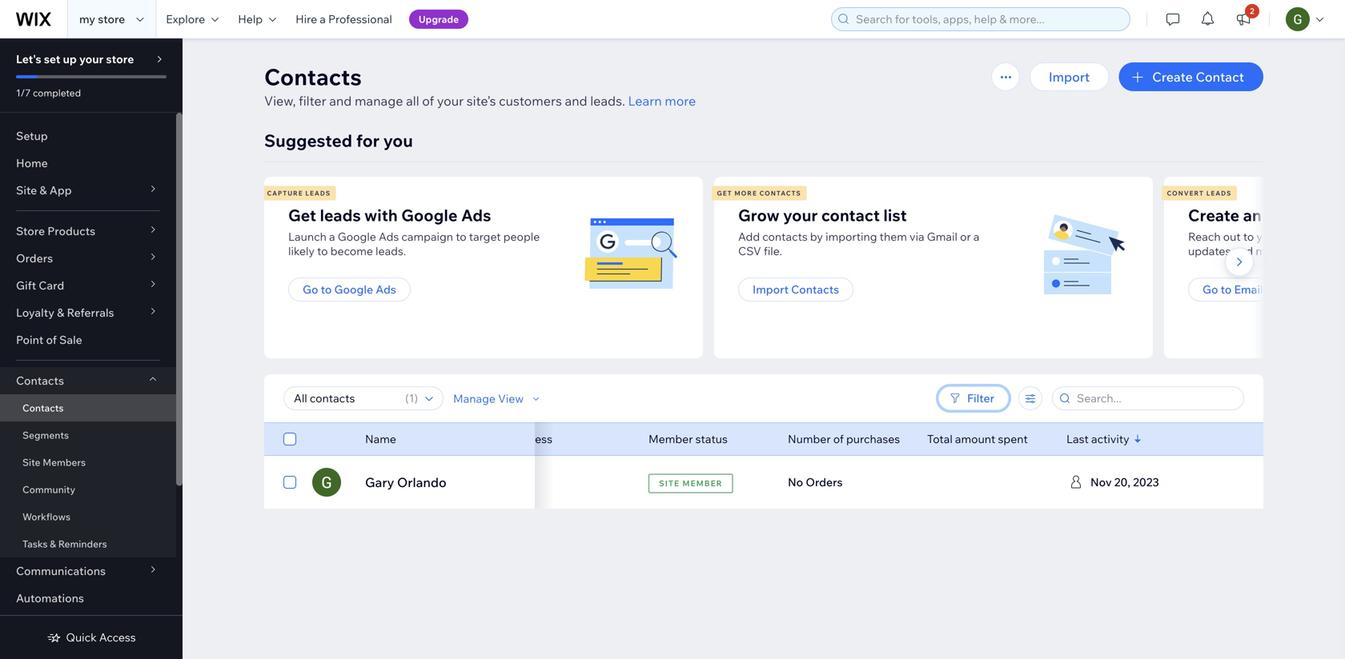 Task type: locate. For each thing, give the bounding box(es) containing it.
import for import
[[1049, 69, 1090, 85]]

capture leads
[[267, 189, 331, 197]]

upgrade
[[419, 13, 459, 25]]

1 vertical spatial view
[[1152, 475, 1182, 491]]

people
[[503, 230, 540, 244]]

point of sale
[[16, 333, 82, 347]]

0 vertical spatial view
[[498, 392, 524, 406]]

&
[[40, 183, 47, 197], [57, 306, 64, 320], [50, 539, 56, 551]]

2 horizontal spatial &
[[57, 306, 64, 320]]

capture
[[267, 189, 303, 197]]

leads. down with
[[376, 244, 406, 258]]

1 go from the left
[[303, 283, 318, 297]]

site down home
[[16, 183, 37, 197]]

2 go from the left
[[1203, 283, 1218, 297]]

google up become
[[338, 230, 376, 244]]

to left email at the top
[[1221, 283, 1232, 297]]

site for site member
[[659, 479, 680, 489]]

of inside sidebar element
[[46, 333, 57, 347]]

your left site's at the top of the page
[[437, 93, 464, 109]]

import button
[[1030, 62, 1109, 91]]

products
[[47, 224, 95, 238]]

1 vertical spatial google
[[338, 230, 376, 244]]

to inside create an email camp reach out to your subscribers
[[1244, 230, 1254, 244]]

google
[[401, 205, 458, 225], [338, 230, 376, 244], [334, 283, 373, 297]]

a right hire
[[320, 12, 326, 26]]

add
[[738, 230, 760, 244]]

1 vertical spatial &
[[57, 306, 64, 320]]

1 vertical spatial leads.
[[376, 244, 406, 258]]

create contact
[[1153, 69, 1244, 85]]

contacts
[[763, 230, 808, 244]]

a down leads
[[329, 230, 335, 244]]

1 horizontal spatial leads.
[[590, 93, 625, 109]]

1 horizontal spatial import
[[1049, 69, 1090, 85]]

0 horizontal spatial import
[[753, 283, 789, 297]]

import inside the import contacts button
[[753, 283, 789, 297]]

leads. left the learn
[[590, 93, 625, 109]]

leads.
[[590, 93, 625, 109], [376, 244, 406, 258]]

nov 20, 2023
[[1091, 476, 1159, 490]]

member
[[649, 432, 693, 446], [683, 479, 723, 489]]

orders button
[[0, 245, 176, 272]]

create left contact
[[1153, 69, 1193, 85]]

and right filter
[[329, 93, 352, 109]]

& right loyalty
[[57, 306, 64, 320]]

(
[[405, 392, 409, 406]]

manage
[[453, 392, 496, 406]]

& for loyalty
[[57, 306, 64, 320]]

ads up target
[[461, 205, 491, 225]]

1 vertical spatial of
[[46, 333, 57, 347]]

with
[[365, 205, 398, 225]]

0 vertical spatial orders
[[16, 251, 53, 265]]

google inside button
[[334, 283, 373, 297]]

ads down with
[[379, 230, 399, 244]]

a
[[320, 12, 326, 26], [329, 230, 335, 244], [974, 230, 980, 244]]

site
[[16, 183, 37, 197], [22, 457, 40, 469], [659, 479, 680, 489]]

2 horizontal spatial of
[[833, 432, 844, 446]]

completed
[[33, 87, 81, 99]]

1 horizontal spatial of
[[422, 93, 434, 109]]

store inside sidebar element
[[106, 52, 134, 66]]

of inside contacts view, filter and manage all of your site's customers and leads. learn more
[[422, 93, 434, 109]]

member down status
[[683, 479, 723, 489]]

spent
[[998, 432, 1028, 446]]

segments
[[22, 430, 69, 442]]

list
[[262, 177, 1345, 359]]

& for tasks
[[50, 539, 56, 551]]

view link
[[1133, 468, 1201, 497]]

gift card
[[16, 279, 64, 293]]

store down my store
[[106, 52, 134, 66]]

gary orlando
[[365, 475, 447, 491]]

Unsaved view field
[[289, 388, 401, 410]]

member left status
[[649, 432, 693, 446]]

of right all
[[422, 93, 434, 109]]

to inside "button"
[[1221, 283, 1232, 297]]

store right the my at the top
[[98, 12, 125, 26]]

your right up on the left
[[79, 52, 104, 66]]

create
[[1153, 69, 1193, 85], [1188, 205, 1240, 225]]

0 horizontal spatial &
[[40, 183, 47, 197]]

members
[[43, 457, 86, 469]]

manage view button
[[453, 392, 543, 406]]

a inside the 'get leads with google ads launch a google ads campaign to target people likely to become leads.'
[[329, 230, 335, 244]]

communications
[[16, 565, 106, 579]]

0 horizontal spatial and
[[329, 93, 352, 109]]

1 vertical spatial import
[[753, 283, 789, 297]]

0 horizontal spatial leads
[[305, 189, 331, 197]]

create inside button
[[1153, 69, 1193, 85]]

0 vertical spatial site
[[16, 183, 37, 197]]

1 horizontal spatial leads
[[1207, 189, 1232, 197]]

store
[[98, 12, 125, 26], [106, 52, 134, 66]]

2 horizontal spatial a
[[974, 230, 980, 244]]

leads up get
[[305, 189, 331, 197]]

1 vertical spatial site
[[22, 457, 40, 469]]

import inside import button
[[1049, 69, 1090, 85]]

manage
[[355, 93, 403, 109]]

to down become
[[321, 283, 332, 297]]

)
[[414, 392, 418, 406]]

contacts down by
[[791, 283, 839, 297]]

launch
[[288, 230, 327, 244]]

contacts up segments
[[22, 402, 64, 414]]

status
[[696, 432, 728, 446]]

grow your contact list add contacts by importing them via gmail or a csv file.
[[738, 205, 980, 258]]

help button
[[228, 0, 286, 38]]

activity
[[1092, 432, 1130, 446]]

subscribers
[[1283, 230, 1344, 244]]

0 vertical spatial of
[[422, 93, 434, 109]]

contacts up filter
[[264, 63, 362, 91]]

your down an
[[1257, 230, 1280, 244]]

& left app
[[40, 183, 47, 197]]

view right 20,
[[1152, 475, 1182, 491]]

site's
[[467, 93, 496, 109]]

go inside button
[[303, 283, 318, 297]]

site down segments
[[22, 457, 40, 469]]

no
[[788, 476, 803, 490]]

orders down the 'store'
[[16, 251, 53, 265]]

my
[[79, 12, 95, 26]]

1 horizontal spatial orders
[[806, 476, 843, 490]]

contacts
[[264, 63, 362, 91], [791, 283, 839, 297], [16, 374, 64, 388], [22, 402, 64, 414]]

2 vertical spatial ads
[[376, 283, 396, 297]]

2 leads from the left
[[1207, 189, 1232, 197]]

0 horizontal spatial leads.
[[376, 244, 406, 258]]

google up 'campaign'
[[401, 205, 458, 225]]

no orders
[[788, 476, 843, 490]]

and right customers
[[565, 93, 587, 109]]

create inside create an email camp reach out to your subscribers
[[1188, 205, 1240, 225]]

leads
[[320, 205, 361, 225]]

quick access button
[[47, 631, 136, 645]]

site inside popup button
[[16, 183, 37, 197]]

1 horizontal spatial and
[[565, 93, 587, 109]]

None checkbox
[[283, 430, 296, 449]]

0 vertical spatial google
[[401, 205, 458, 225]]

convert
[[1167, 189, 1204, 197]]

to right the out
[[1244, 230, 1254, 244]]

home link
[[0, 150, 176, 177]]

2023
[[1133, 476, 1159, 490]]

orders inside "popup button"
[[16, 251, 53, 265]]

None checkbox
[[283, 473, 296, 493]]

go down "likely"
[[303, 283, 318, 297]]

your up the contacts
[[783, 205, 818, 225]]

contacts inside contacts view, filter and manage all of your site's customers and leads. learn more
[[264, 63, 362, 91]]

orders right no
[[806, 476, 843, 490]]

contacts inside popup button
[[16, 374, 64, 388]]

0 horizontal spatial view
[[498, 392, 524, 406]]

ads down the 'get leads with google ads launch a google ads campaign to target people likely to become leads.'
[[376, 283, 396, 297]]

view,
[[264, 93, 296, 109]]

segments link
[[0, 422, 176, 449]]

0 vertical spatial create
[[1153, 69, 1193, 85]]

0 horizontal spatial go
[[303, 283, 318, 297]]

referrals
[[67, 306, 114, 320]]

let's
[[16, 52, 41, 66]]

& for site
[[40, 183, 47, 197]]

view right manage
[[498, 392, 524, 406]]

0 horizontal spatial of
[[46, 333, 57, 347]]

to
[[456, 230, 467, 244], [1244, 230, 1254, 244], [317, 244, 328, 258], [321, 283, 332, 297], [1221, 283, 1232, 297]]

& right 'tasks'
[[50, 539, 56, 551]]

go inside "button"
[[1203, 283, 1218, 297]]

2 vertical spatial of
[[833, 432, 844, 446]]

to left target
[[456, 230, 467, 244]]

hire
[[296, 12, 317, 26]]

leads for get
[[305, 189, 331, 197]]

1 vertical spatial store
[[106, 52, 134, 66]]

2 vertical spatial google
[[334, 283, 373, 297]]

leads right convert
[[1207, 189, 1232, 197]]

create for an
[[1188, 205, 1240, 225]]

amount
[[955, 432, 996, 446]]

to inside button
[[321, 283, 332, 297]]

a right or
[[974, 230, 980, 244]]

gift
[[16, 279, 36, 293]]

access
[[99, 631, 136, 645]]

site down member status
[[659, 479, 680, 489]]

0 vertical spatial &
[[40, 183, 47, 197]]

leads
[[305, 189, 331, 197], [1207, 189, 1232, 197]]

0 vertical spatial import
[[1049, 69, 1090, 85]]

2
[[1250, 6, 1255, 16]]

go
[[303, 283, 318, 297], [1203, 283, 1218, 297]]

tasks & reminders link
[[0, 531, 176, 558]]

sale
[[59, 333, 82, 347]]

go left email at the top
[[1203, 283, 1218, 297]]

create for contact
[[1153, 69, 1193, 85]]

2 vertical spatial &
[[50, 539, 56, 551]]

1 vertical spatial ads
[[379, 230, 399, 244]]

address
[[509, 432, 553, 446]]

all
[[406, 93, 419, 109]]

1/7 completed
[[16, 87, 81, 99]]

of right number
[[833, 432, 844, 446]]

google down become
[[334, 283, 373, 297]]

2 vertical spatial site
[[659, 479, 680, 489]]

get more contacts
[[717, 189, 801, 197]]

learn more button
[[628, 91, 696, 111]]

total amount spent
[[927, 432, 1028, 446]]

your inside create an email camp reach out to your subscribers
[[1257, 230, 1280, 244]]

0 horizontal spatial orders
[[16, 251, 53, 265]]

grow
[[738, 205, 780, 225]]

filter
[[967, 392, 995, 406]]

1 leads from the left
[[305, 189, 331, 197]]

of left the sale
[[46, 333, 57, 347]]

contacts down point of sale
[[16, 374, 64, 388]]

1 horizontal spatial go
[[1203, 283, 1218, 297]]

1 horizontal spatial &
[[50, 539, 56, 551]]

0 vertical spatial leads.
[[590, 93, 625, 109]]

quick
[[66, 631, 97, 645]]

reminders
[[58, 539, 107, 551]]

1 vertical spatial create
[[1188, 205, 1240, 225]]

create up reach
[[1188, 205, 1240, 225]]

1 horizontal spatial a
[[329, 230, 335, 244]]



Task type: describe. For each thing, give the bounding box(es) containing it.
go to email marketing
[[1203, 283, 1320, 297]]

to down launch
[[317, 244, 328, 258]]

Search for tools, apps, help & more... field
[[851, 8, 1125, 30]]

0 vertical spatial member
[[649, 432, 693, 446]]

manage view
[[453, 392, 524, 406]]

go to google ads button
[[288, 278, 411, 302]]

loyalty
[[16, 306, 54, 320]]

import contacts button
[[738, 278, 854, 302]]

contact
[[822, 205, 880, 225]]

home
[[16, 156, 48, 170]]

a inside "grow your contact list add contacts by importing them via gmail or a csv file."
[[974, 230, 980, 244]]

site for site members
[[22, 457, 40, 469]]

you
[[383, 130, 413, 151]]

import contacts
[[753, 283, 839, 297]]

marketing
[[1266, 283, 1320, 297]]

file.
[[764, 244, 782, 258]]

Search... field
[[1072, 388, 1239, 410]]

view inside dropdown button
[[498, 392, 524, 406]]

target
[[469, 230, 501, 244]]

site & app button
[[0, 177, 176, 204]]

filter
[[299, 93, 326, 109]]

member status
[[649, 432, 728, 446]]

by
[[810, 230, 823, 244]]

professional
[[328, 12, 392, 26]]

more
[[735, 189, 757, 197]]

email
[[1234, 283, 1263, 297]]

of for number of purchases
[[833, 432, 844, 446]]

1 vertical spatial orders
[[806, 476, 843, 490]]

1
[[409, 392, 414, 406]]

card
[[39, 279, 64, 293]]

0 vertical spatial store
[[98, 12, 125, 26]]

0 vertical spatial ads
[[461, 205, 491, 225]]

number of purchases
[[788, 432, 900, 446]]

setup link
[[0, 123, 176, 150]]

create an email camp reach out to your subscribers 
[[1188, 205, 1345, 258]]

create contact button
[[1119, 62, 1264, 91]]

up
[[63, 52, 77, 66]]

community link
[[0, 476, 176, 504]]

contact
[[1196, 69, 1244, 85]]

your inside sidebar element
[[79, 52, 104, 66]]

get
[[717, 189, 732, 197]]

let's set up your store
[[16, 52, 134, 66]]

store
[[16, 224, 45, 238]]

get
[[288, 205, 316, 225]]

0 horizontal spatial a
[[320, 12, 326, 26]]

or
[[960, 230, 971, 244]]

leads. inside contacts view, filter and manage all of your site's customers and leads. learn more
[[590, 93, 625, 109]]

automations link
[[0, 585, 176, 613]]

via
[[910, 230, 925, 244]]

site for site & app
[[16, 183, 37, 197]]

my store
[[79, 12, 125, 26]]

set
[[44, 52, 60, 66]]

contacts inside button
[[791, 283, 839, 297]]

become
[[331, 244, 373, 258]]

1 and from the left
[[329, 93, 352, 109]]

workflows link
[[0, 504, 176, 531]]

import for import contacts
[[753, 283, 789, 297]]

app
[[49, 183, 72, 197]]

filter button
[[939, 387, 1009, 411]]

learn
[[628, 93, 662, 109]]

contacts inside 'link'
[[22, 402, 64, 414]]

purchases
[[846, 432, 900, 446]]

reach
[[1188, 230, 1221, 244]]

point of sale link
[[0, 327, 176, 354]]

gmail
[[927, 230, 958, 244]]

contacts view, filter and manage all of your site's customers and leads. learn more
[[264, 63, 696, 109]]

go to google ads
[[303, 283, 396, 297]]

leads. inside the 'get leads with google ads launch a google ads campaign to target people likely to become leads.'
[[376, 244, 406, 258]]

contacts
[[760, 189, 801, 197]]

point
[[16, 333, 43, 347]]

them
[[880, 230, 907, 244]]

list containing get leads with google ads
[[262, 177, 1345, 359]]

get leads with google ads launch a google ads campaign to target people likely to become leads.
[[288, 205, 540, 258]]

loyalty & referrals
[[16, 306, 114, 320]]

communications button
[[0, 558, 176, 585]]

hire a professional
[[296, 12, 392, 26]]

gift card button
[[0, 272, 176, 300]]

total
[[927, 432, 953, 446]]

setup
[[16, 129, 48, 143]]

your inside contacts view, filter and manage all of your site's customers and leads. learn more
[[437, 93, 464, 109]]

gary orlando image
[[312, 468, 341, 497]]

explore
[[166, 12, 205, 26]]

store products button
[[0, 218, 176, 245]]

of for point of sale
[[46, 333, 57, 347]]

help
[[238, 12, 263, 26]]

contacts link
[[0, 395, 176, 422]]

workflows
[[22, 511, 70, 523]]

customers
[[499, 93, 562, 109]]

leads for create
[[1207, 189, 1232, 197]]

your inside "grow your contact list add contacts by importing them via gmail or a csv file."
[[783, 205, 818, 225]]

suggested
[[264, 130, 352, 151]]

( 1 )
[[405, 392, 418, 406]]

contacts button
[[0, 368, 176, 395]]

go for create
[[1203, 283, 1218, 297]]

go for get
[[303, 283, 318, 297]]

email
[[1266, 205, 1307, 225]]

go to email marketing button
[[1188, 278, 1334, 302]]

20,
[[1115, 476, 1131, 490]]

community
[[22, 484, 75, 496]]

1 vertical spatial member
[[683, 479, 723, 489]]

2 and from the left
[[565, 93, 587, 109]]

last activity
[[1067, 432, 1130, 446]]

1 horizontal spatial view
[[1152, 475, 1182, 491]]

sidebar element
[[0, 38, 183, 660]]

ads inside button
[[376, 283, 396, 297]]

tasks
[[22, 539, 48, 551]]

gary
[[365, 475, 394, 491]]



Task type: vqa. For each thing, say whether or not it's contained in the screenshot.
Get Notified Here at the bottom of page
no



